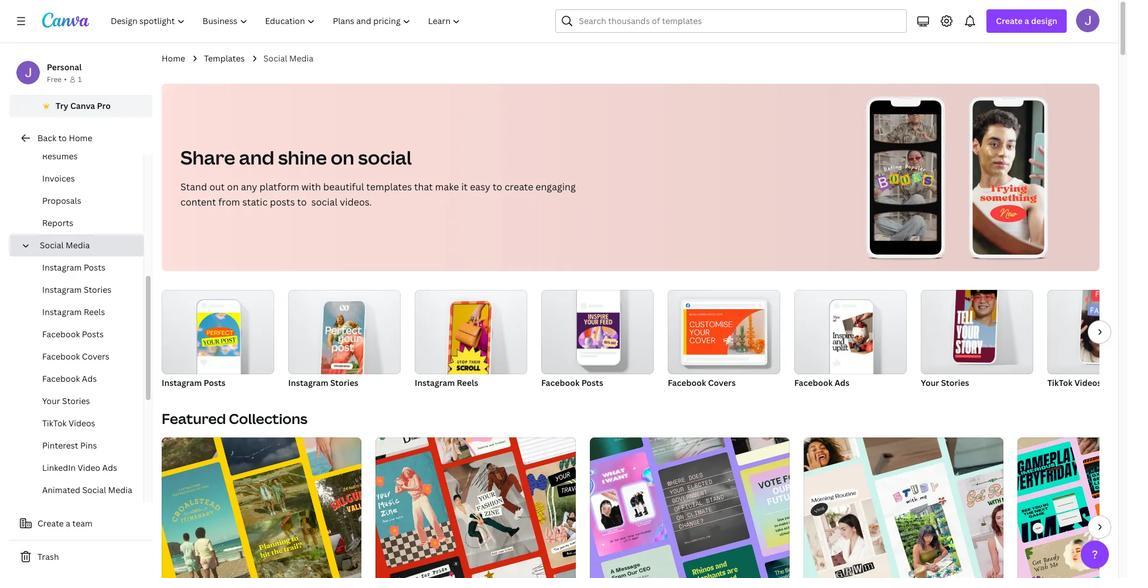 Task type: describe. For each thing, give the bounding box(es) containing it.
featured collections
[[162, 409, 308, 428]]

any
[[241, 181, 257, 193]]

1 vertical spatial reels
[[457, 377, 479, 389]]

0 horizontal spatial instagram reels
[[42, 307, 105, 318]]

to inside stand out on any platform with beautiful templates that make it easy to create engaging content from static posts to  social videos.
[[493, 181, 503, 193]]

design
[[1032, 15, 1058, 26]]

personal
[[47, 62, 82, 73]]

videos.
[[340, 196, 372, 209]]

back to home link
[[9, 127, 152, 150]]

that
[[414, 181, 433, 193]]

instagram reels link for facebook covers link related to facebook ads link associated with "your stories" link associated with tiktok videos link to the left
[[19, 301, 144, 324]]

facebook covers link for "your stories" link corresponding to tiktok videos link to the top's facebook ads link
[[668, 290, 781, 391]]

pinterest
[[42, 440, 78, 451]]

0 vertical spatial your stories
[[921, 377, 970, 389]]

a for design
[[1025, 15, 1030, 26]]

0 vertical spatial your
[[921, 377, 940, 389]]

jacob simon image
[[1077, 9, 1100, 32]]

2 horizontal spatial social
[[264, 53, 287, 64]]

facebook covers link for facebook ads link associated with "your stories" link associated with tiktok videos link to the left
[[19, 346, 144, 368]]

media inside "link"
[[108, 485, 132, 496]]

animated social media
[[42, 485, 132, 496]]

0 horizontal spatial facebook ads
[[42, 373, 97, 385]]

content
[[181, 196, 216, 209]]

0 vertical spatial facebook covers
[[42, 351, 110, 362]]

it
[[462, 181, 468, 193]]

pro
[[97, 100, 111, 111]]

1 vertical spatial social media
[[40, 240, 90, 251]]

facebook posts link for instagram reels link for facebook covers link corresponding to "your stories" link corresponding to tiktok videos link to the top's facebook ads link
[[542, 290, 654, 391]]

beautiful
[[323, 181, 364, 193]]

share and shine on social image
[[819, 84, 1100, 271]]

platform
[[260, 181, 299, 193]]

trash link
[[9, 546, 152, 569]]

1 vertical spatial your stories
[[42, 396, 90, 407]]

share
[[181, 145, 235, 170]]

0 horizontal spatial videos
[[69, 418, 95, 429]]

1 vertical spatial facebook posts
[[542, 377, 604, 389]]

make
[[435, 181, 459, 193]]

pinterest pins link
[[19, 435, 144, 457]]

1 horizontal spatial tiktok
[[1048, 377, 1073, 389]]

try canva pro button
[[9, 95, 152, 117]]

back
[[38, 132, 56, 144]]

instagram stories link for instagram reels link related to facebook covers link related to facebook ads link associated with "your stories" link associated with tiktok videos link to the left
[[19, 279, 144, 301]]

instagram reels link for facebook covers link corresponding to "your stories" link corresponding to tiktok videos link to the top's facebook ads link
[[415, 290, 528, 391]]

social inside "link"
[[82, 485, 106, 496]]

Search search field
[[579, 10, 900, 32]]

try canva pro
[[56, 100, 111, 111]]

create a design button
[[987, 9, 1067, 33]]

facebook cover image inside facebook covers link
[[684, 309, 765, 355]]

0 horizontal spatial covers
[[82, 351, 110, 362]]

team
[[72, 518, 93, 529]]

0 vertical spatial videos
[[1075, 377, 1102, 389]]

on inside stand out on any platform with beautiful templates that make it easy to create engaging content from static posts to  social videos.
[[227, 181, 239, 193]]

free •
[[47, 74, 67, 84]]

reports
[[42, 217, 73, 229]]

invoices link
[[19, 168, 144, 190]]

facebook ads link for "your stories" link corresponding to tiktok videos link to the top
[[795, 290, 907, 391]]

templates
[[367, 181, 412, 193]]

1 vertical spatial covers
[[708, 377, 736, 389]]

linkedin video ads link
[[19, 457, 144, 479]]

2 horizontal spatial ads
[[835, 377, 850, 389]]

engaging
[[536, 181, 576, 193]]

create for create a team
[[38, 518, 64, 529]]

0 horizontal spatial ads
[[82, 373, 97, 385]]

create a team
[[38, 518, 93, 529]]

instagram posts link for instagram reels link related to facebook covers link related to facebook ads link associated with "your stories" link associated with tiktok videos link to the left
[[19, 257, 144, 279]]

0 vertical spatial media
[[289, 53, 314, 64]]

create
[[505, 181, 534, 193]]

animated social media link
[[19, 479, 144, 502]]

1 horizontal spatial instagram reels
[[415, 377, 479, 389]]

0 vertical spatial home
[[162, 53, 185, 64]]

with
[[302, 181, 321, 193]]

stand
[[181, 181, 207, 193]]

proposals link
[[19, 190, 144, 212]]

resumes link
[[19, 145, 144, 168]]

instagram stories link for instagram reels link for facebook covers link corresponding to "your stories" link corresponding to tiktok videos link to the top's facebook ads link
[[288, 290, 401, 391]]

1 horizontal spatial social
[[358, 145, 412, 170]]

0 vertical spatial instagram posts
[[42, 262, 105, 273]]

static
[[242, 196, 268, 209]]

pinterest pins
[[42, 440, 97, 451]]



Task type: vqa. For each thing, say whether or not it's contained in the screenshot.
TikTok Videos Link for instagram reels link corresponding to bottommost instagram posts link's "Your Stories" link
yes



Task type: locate. For each thing, give the bounding box(es) containing it.
reports link
[[19, 212, 144, 234]]

your
[[921, 377, 940, 389], [42, 396, 60, 407]]

0 vertical spatial tiktok videos link
[[1048, 283, 1128, 391]]

try
[[56, 100, 68, 111]]

facebook posts link for instagram reels link related to facebook covers link related to facebook ads link associated with "your stories" link associated with tiktok videos link to the left
[[19, 324, 144, 346]]

1 horizontal spatial home
[[162, 53, 185, 64]]

1 horizontal spatial instagram stories link
[[288, 290, 401, 391]]

tiktok down tiktok video image
[[1048, 377, 1073, 389]]

2 vertical spatial social
[[82, 485, 106, 496]]

1 horizontal spatial tiktok videos link
[[1048, 283, 1128, 391]]

videos up pinterest pins link
[[69, 418, 95, 429]]

facebook post image
[[542, 290, 654, 375], [577, 313, 620, 349]]

instagram reels link
[[415, 290, 528, 391], [19, 301, 144, 324]]

pins
[[80, 440, 97, 451]]

proposals
[[42, 195, 81, 206]]

canva
[[70, 100, 95, 111]]

your stories link for tiktok videos link to the top
[[921, 283, 1034, 391]]

1 horizontal spatial instagram posts link
[[162, 290, 274, 391]]

1 vertical spatial your
[[42, 396, 60, 407]]

create left the design on the right
[[997, 15, 1023, 26]]

0 vertical spatial social media
[[264, 53, 314, 64]]

facebook ads link
[[795, 290, 907, 391], [19, 368, 144, 390]]

0 vertical spatial a
[[1025, 15, 1030, 26]]

social down with
[[312, 196, 338, 209]]

1 horizontal spatial covers
[[708, 377, 736, 389]]

0 horizontal spatial facebook covers
[[42, 351, 110, 362]]

stand out on any platform with beautiful templates that make it easy to create engaging content from static posts to  social videos.
[[181, 181, 576, 209]]

0 horizontal spatial instagram posts
[[42, 262, 105, 273]]

1 horizontal spatial on
[[331, 145, 355, 170]]

and
[[239, 145, 274, 170]]

0 horizontal spatial instagram posts link
[[19, 257, 144, 279]]

1 vertical spatial instagram posts link
[[162, 290, 274, 391]]

to right easy
[[493, 181, 503, 193]]

1 horizontal spatial instagram reels link
[[415, 290, 528, 391]]

1 horizontal spatial social
[[82, 485, 106, 496]]

ads
[[82, 373, 97, 385], [835, 377, 850, 389], [102, 462, 117, 474]]

social down top level navigation element
[[264, 53, 287, 64]]

0 vertical spatial facebook posts
[[42, 329, 104, 340]]

facebook
[[42, 329, 80, 340], [42, 351, 80, 362], [42, 373, 80, 385], [542, 377, 580, 389], [668, 377, 706, 389], [795, 377, 833, 389]]

None search field
[[556, 9, 908, 33]]

0 horizontal spatial to
[[58, 132, 67, 144]]

0 horizontal spatial facebook posts
[[42, 329, 104, 340]]

shine
[[278, 145, 327, 170]]

templates link
[[204, 52, 245, 65]]

1 vertical spatial a
[[66, 518, 70, 529]]

0 vertical spatial covers
[[82, 351, 110, 362]]

tiktok videos
[[1048, 377, 1102, 389], [42, 418, 95, 429]]

a
[[1025, 15, 1030, 26], [66, 518, 70, 529]]

1 horizontal spatial instagram posts
[[162, 377, 226, 389]]

social media down top level navigation element
[[264, 53, 314, 64]]

1 horizontal spatial instagram stories
[[288, 377, 359, 389]]

social
[[358, 145, 412, 170], [312, 196, 338, 209]]

1 horizontal spatial facebook covers
[[668, 377, 736, 389]]

0 horizontal spatial social
[[312, 196, 338, 209]]

video
[[78, 462, 100, 474]]

free
[[47, 74, 62, 84]]

1 horizontal spatial tiktok videos
[[1048, 377, 1102, 389]]

create a design
[[997, 15, 1058, 26]]

0 vertical spatial social
[[264, 53, 287, 64]]

create
[[997, 15, 1023, 26], [38, 518, 64, 529]]

1 vertical spatial tiktok
[[42, 418, 67, 429]]

posts
[[84, 262, 105, 273], [82, 329, 104, 340], [204, 377, 226, 389], [582, 377, 604, 389]]

home
[[162, 53, 185, 64], [69, 132, 92, 144]]

linkedin video ads
[[42, 462, 117, 474]]

1 horizontal spatial your stories link
[[921, 283, 1034, 391]]

media down reports link
[[66, 240, 90, 251]]

videos
[[1075, 377, 1102, 389], [69, 418, 95, 429]]

1 horizontal spatial your
[[921, 377, 940, 389]]

create inside button
[[38, 518, 64, 529]]

1 horizontal spatial social media
[[264, 53, 314, 64]]

0 vertical spatial instagram stories
[[42, 284, 112, 295]]

0 horizontal spatial social media
[[40, 240, 90, 251]]

social down reports
[[40, 240, 64, 251]]

a inside 'create a design' dropdown button
[[1025, 15, 1030, 26]]

a inside create a team button
[[66, 518, 70, 529]]

1 horizontal spatial facebook ads
[[795, 377, 850, 389]]

a left the design on the right
[[1025, 15, 1030, 26]]

1 horizontal spatial facebook posts
[[542, 377, 604, 389]]

1 horizontal spatial media
[[108, 485, 132, 496]]

tiktok videos link
[[1048, 283, 1128, 391], [19, 413, 144, 435]]

1 vertical spatial videos
[[69, 418, 95, 429]]

a for team
[[66, 518, 70, 529]]

1 vertical spatial home
[[69, 132, 92, 144]]

tiktok videos down tiktok video image
[[1048, 377, 1102, 389]]

resumes
[[42, 151, 78, 162]]

on up beautiful
[[331, 145, 355, 170]]

0 horizontal spatial on
[[227, 181, 239, 193]]

to inside back to home link
[[58, 132, 67, 144]]

instagram story image
[[288, 290, 401, 375], [321, 301, 366, 381]]

1 vertical spatial instagram stories
[[288, 377, 359, 389]]

1 horizontal spatial facebook ads link
[[795, 290, 907, 391]]

instagram posts link for instagram reels link for facebook covers link corresponding to "your stories" link corresponding to tiktok videos link to the top's facebook ads link
[[162, 290, 274, 391]]

1 horizontal spatial reels
[[457, 377, 479, 389]]

instagram
[[42, 262, 82, 273], [42, 284, 82, 295], [42, 307, 82, 318], [162, 377, 202, 389], [288, 377, 328, 389], [415, 377, 455, 389]]

1 horizontal spatial ads
[[102, 462, 117, 474]]

facebook ad image
[[795, 290, 907, 375], [830, 313, 873, 357]]

social inside stand out on any platform with beautiful templates that make it easy to create engaging content from static posts to  social videos.
[[312, 196, 338, 209]]

1 horizontal spatial create
[[997, 15, 1023, 26]]

stories
[[84, 284, 112, 295], [330, 377, 359, 389], [942, 377, 970, 389], [62, 396, 90, 407]]

0 horizontal spatial your
[[42, 396, 60, 407]]

featured
[[162, 409, 226, 428]]

on up from
[[227, 181, 239, 193]]

a left 'team'
[[66, 518, 70, 529]]

0 horizontal spatial tiktok videos link
[[19, 413, 144, 435]]

create for create a design
[[997, 15, 1023, 26]]

2 horizontal spatial media
[[289, 53, 314, 64]]

your stories link
[[921, 283, 1034, 391], [19, 390, 144, 413]]

social media
[[264, 53, 314, 64], [40, 240, 90, 251]]

1 vertical spatial instagram reels
[[415, 377, 479, 389]]

0 vertical spatial on
[[331, 145, 355, 170]]

create inside dropdown button
[[997, 15, 1023, 26]]

social down video
[[82, 485, 106, 496]]

home up resumes link
[[69, 132, 92, 144]]

trash
[[38, 552, 59, 563]]

0 horizontal spatial home
[[69, 132, 92, 144]]

invoices
[[42, 173, 75, 184]]

videos down tiktok video image
[[1075, 377, 1102, 389]]

facebook ads link for "your stories" link associated with tiktok videos link to the left
[[19, 368, 144, 390]]

to
[[58, 132, 67, 144], [493, 181, 503, 193]]

reels
[[84, 307, 105, 318], [457, 377, 479, 389]]

easy
[[470, 181, 491, 193]]

instagram stories link
[[19, 279, 144, 301], [288, 290, 401, 391]]

0 horizontal spatial instagram stories link
[[19, 279, 144, 301]]

0 vertical spatial create
[[997, 15, 1023, 26]]

0 horizontal spatial instagram reels link
[[19, 301, 144, 324]]

out
[[209, 181, 225, 193]]

instagram posts down reports link
[[42, 262, 105, 273]]

0 horizontal spatial tiktok
[[42, 418, 67, 429]]

facebook cover image
[[668, 290, 781, 375], [684, 309, 765, 355]]

home left templates on the left of page
[[162, 53, 185, 64]]

instagram reel image
[[415, 290, 528, 375], [447, 301, 492, 381]]

1 horizontal spatial facebook covers link
[[668, 290, 781, 391]]

1 vertical spatial tiktok videos
[[42, 418, 95, 429]]

posts
[[270, 196, 295, 209]]

top level navigation element
[[103, 9, 471, 33]]

instagram posts up featured
[[162, 377, 226, 389]]

2 vertical spatial media
[[108, 485, 132, 496]]

media down top level navigation element
[[289, 53, 314, 64]]

1 vertical spatial social
[[40, 240, 64, 251]]

facebook posts link
[[542, 290, 654, 391], [19, 324, 144, 346]]

from
[[218, 196, 240, 209]]

0 horizontal spatial facebook ads link
[[19, 368, 144, 390]]

social up templates
[[358, 145, 412, 170]]

instagram posts link
[[19, 257, 144, 279], [162, 290, 274, 391]]

covers
[[82, 351, 110, 362], [708, 377, 736, 389]]

0 horizontal spatial your stories link
[[19, 390, 144, 413]]

1 vertical spatial facebook covers
[[668, 377, 736, 389]]

templates
[[204, 53, 245, 64]]

media down linkedin video ads "link"
[[108, 485, 132, 496]]

0 horizontal spatial social
[[40, 240, 64, 251]]

0 horizontal spatial instagram stories
[[42, 284, 112, 295]]

1 vertical spatial to
[[493, 181, 503, 193]]

ads inside "link"
[[102, 462, 117, 474]]

0 vertical spatial instagram posts link
[[19, 257, 144, 279]]

collections
[[229, 409, 308, 428]]

1 horizontal spatial your stories
[[921, 377, 970, 389]]

tiktok
[[1048, 377, 1073, 389], [42, 418, 67, 429]]

your story image
[[953, 283, 998, 363], [921, 290, 1034, 375]]

tiktok up pinterest
[[42, 418, 67, 429]]

social media down reports
[[40, 240, 90, 251]]

•
[[64, 74, 67, 84]]

1 vertical spatial tiktok videos link
[[19, 413, 144, 435]]

1 horizontal spatial a
[[1025, 15, 1030, 26]]

0 horizontal spatial tiktok videos
[[42, 418, 95, 429]]

0 horizontal spatial your stories
[[42, 396, 90, 407]]

tiktok video image
[[1048, 290, 1128, 375]]

linkedin
[[42, 462, 76, 474]]

your stories link for tiktok videos link to the left
[[19, 390, 144, 413]]

0 horizontal spatial create
[[38, 518, 64, 529]]

your stories
[[921, 377, 970, 389], [42, 396, 90, 407]]

facebook covers link
[[668, 290, 781, 391], [19, 346, 144, 368]]

facebook ads
[[42, 373, 97, 385], [795, 377, 850, 389]]

media
[[289, 53, 314, 64], [66, 240, 90, 251], [108, 485, 132, 496]]

instagram posts
[[42, 262, 105, 273], [162, 377, 226, 389]]

home link
[[162, 52, 185, 65]]

animated
[[42, 485, 80, 496]]

1 horizontal spatial to
[[493, 181, 503, 193]]

facebook posts
[[42, 329, 104, 340], [542, 377, 604, 389]]

create a team button
[[9, 512, 152, 536]]

instagram post image
[[162, 290, 274, 375], [197, 313, 240, 357]]

1 vertical spatial create
[[38, 518, 64, 529]]

share and shine on social
[[181, 145, 412, 170]]

to right back
[[58, 132, 67, 144]]

back to home
[[38, 132, 92, 144]]

tiktok videos up the "pinterest pins"
[[42, 418, 95, 429]]

0 vertical spatial reels
[[84, 307, 105, 318]]

create left 'team'
[[38, 518, 64, 529]]

0 horizontal spatial reels
[[84, 307, 105, 318]]

1 horizontal spatial videos
[[1075, 377, 1102, 389]]

0 vertical spatial instagram reels
[[42, 307, 105, 318]]

1 vertical spatial media
[[66, 240, 90, 251]]

instagram reels
[[42, 307, 105, 318], [415, 377, 479, 389]]

facebook covers
[[42, 351, 110, 362], [668, 377, 736, 389]]

your story image inside "your stories" link
[[953, 283, 998, 363]]

1
[[78, 74, 82, 84]]

1 horizontal spatial facebook posts link
[[542, 290, 654, 391]]

0 vertical spatial to
[[58, 132, 67, 144]]

1 vertical spatial instagram posts
[[162, 377, 226, 389]]

0 horizontal spatial facebook covers link
[[19, 346, 144, 368]]

0 horizontal spatial media
[[66, 240, 90, 251]]

1 vertical spatial social
[[312, 196, 338, 209]]

social
[[264, 53, 287, 64], [40, 240, 64, 251], [82, 485, 106, 496]]



